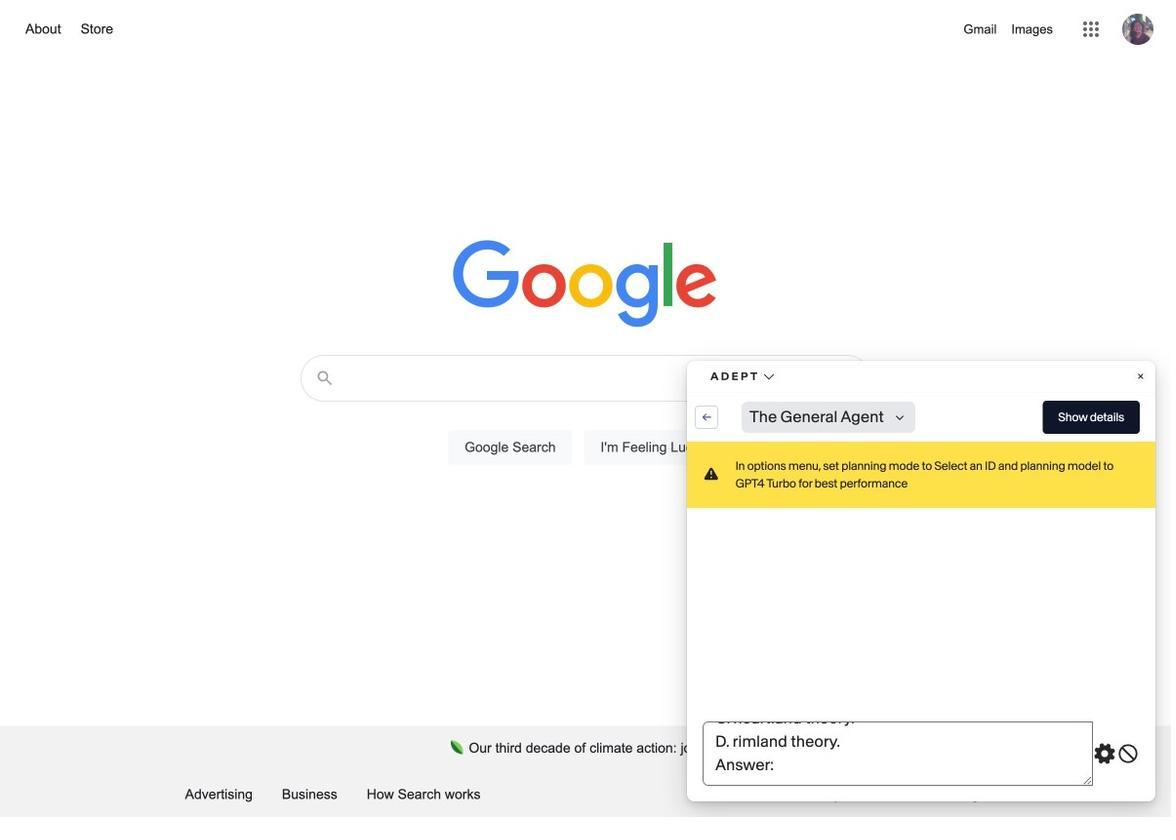 Task type: locate. For each thing, give the bounding box(es) containing it.
None search field
[[20, 349, 1152, 488]]



Task type: describe. For each thing, give the bounding box(es) containing it.
Search text field
[[347, 367, 780, 393]]

google image
[[453, 240, 718, 330]]



Task type: vqa. For each thing, say whether or not it's contained in the screenshot.
search field
yes



